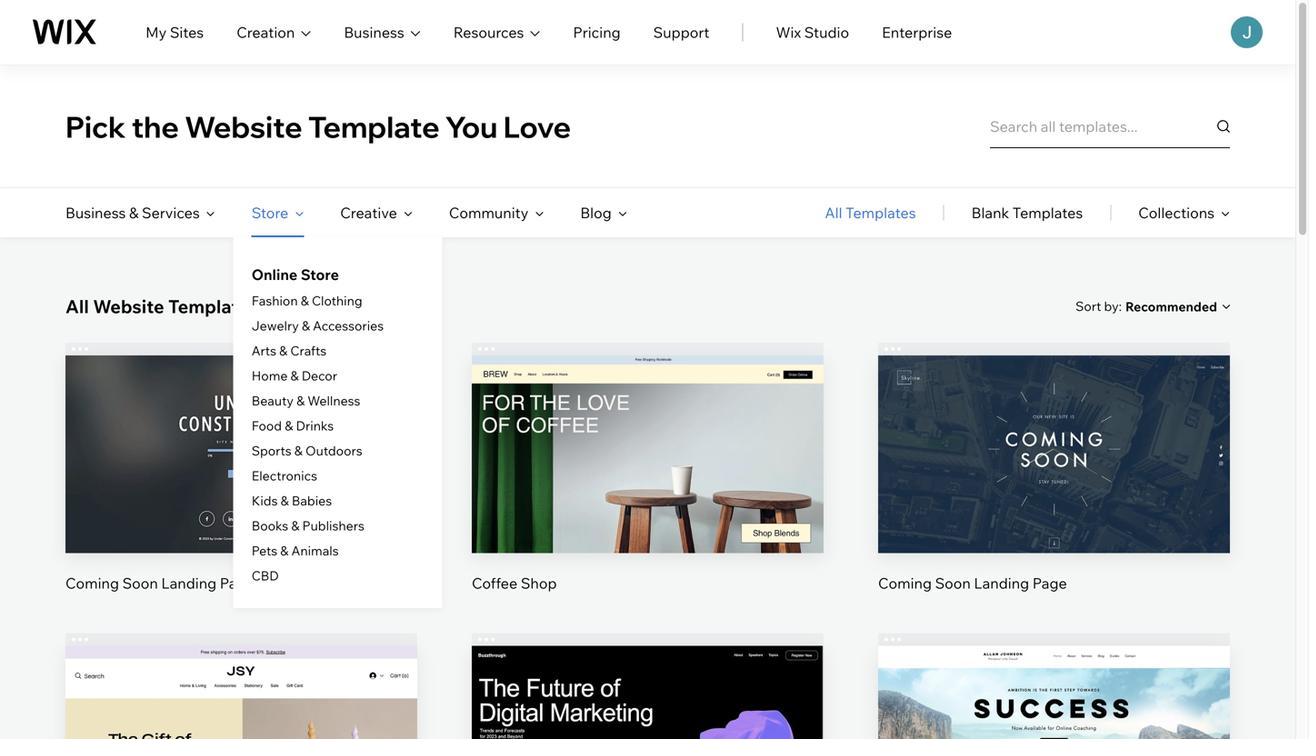 Task type: describe. For each thing, give the bounding box(es) containing it.
online store fashion & clothing jewelry & accessories arts & crafts home & decor beauty & wellness food & drinks sports & outdoors electronics kids & babies books & publishers pets & animals cbd
[[252, 266, 384, 584]]

wix
[[776, 23, 801, 41]]

jewelry & accessories link
[[252, 318, 384, 334]]

blank
[[972, 204, 1009, 222]]

& left the services
[[129, 204, 139, 222]]

outdoors
[[306, 443, 362, 459]]

kids
[[252, 493, 278, 509]]

support
[[654, 23, 710, 41]]

shop
[[521, 574, 557, 593]]

view button for coffee shop
[[605, 467, 691, 511]]

home & decor link
[[252, 368, 337, 384]]

edit for second all website templates - coming soon landing page image from left
[[1041, 418, 1068, 436]]

food & drinks link
[[252, 418, 334, 434]]

online store link
[[252, 264, 339, 286]]

1 horizontal spatial website
[[185, 108, 302, 145]]

categories. use the left and right arrow keys to navigate the menu element
[[0, 188, 1296, 608]]

& right pets
[[280, 543, 289, 559]]

all for all website templates
[[65, 295, 89, 318]]

edit for all website templates - coaching professional image
[[1041, 709, 1068, 727]]

all website templates - marketing webinar image
[[472, 646, 824, 739]]

landing for coming soon landing page group containing coming soon landing page
[[161, 574, 217, 593]]

edit for all website templates - coffee shop 'image'
[[634, 418, 662, 436]]

& down fashion & clothing link
[[302, 318, 310, 334]]

& down the food & drinks link
[[294, 443, 303, 459]]

coffee shop group
[[472, 343, 824, 593]]

& left decor
[[291, 368, 299, 384]]

pick
[[65, 108, 126, 145]]

electronics
[[252, 468, 317, 484]]

creation button
[[237, 21, 311, 43]]

categories by subject element
[[65, 188, 627, 608]]

0 vertical spatial store
[[252, 204, 288, 222]]

my sites link
[[146, 21, 204, 43]]

& down home & decor link
[[297, 393, 305, 409]]

fashion
[[252, 293, 298, 309]]

wix studio
[[776, 23, 849, 41]]

books & publishers link
[[252, 518, 364, 534]]

enterprise
[[882, 23, 952, 41]]

edit button for all website templates - coffee shop 'image'
[[605, 405, 691, 449]]

food
[[252, 418, 282, 434]]

1 all website templates - coming soon landing page image from the left
[[65, 356, 417, 553]]

collections
[[1139, 204, 1215, 222]]

blog
[[580, 204, 612, 222]]

sort
[[1076, 298, 1102, 314]]

1 soon from the left
[[122, 574, 158, 593]]

edit for all website templates - marketing webinar image
[[634, 709, 662, 727]]

view button for coming soon landing page
[[1011, 467, 1098, 511]]

1 page from the left
[[220, 574, 254, 593]]

Search search field
[[990, 105, 1230, 148]]

store inside online store fashion & clothing jewelry & accessories arts & crafts home & decor beauty & wellness food & drinks sports & outdoors electronics kids & babies books & publishers pets & animals cbd
[[301, 266, 339, 284]]

sports & outdoors link
[[252, 443, 362, 459]]

1 coming soon landing page from the left
[[65, 574, 254, 593]]

pricing
[[573, 23, 621, 41]]

templates for all templates
[[846, 204, 916, 222]]

crafts
[[290, 343, 327, 359]]

wellness
[[308, 393, 360, 409]]

profile image image
[[1231, 16, 1263, 48]]

coming soon landing page group containing coming soon landing page
[[65, 343, 417, 593]]

enterprise link
[[882, 21, 952, 43]]

& down online store link
[[301, 293, 309, 309]]

edit button for all website templates - coaching professional image
[[1011, 696, 1098, 739]]

babies
[[292, 493, 332, 509]]

edit button for all website templates - marketing webinar image
[[605, 696, 691, 739]]

arts
[[252, 343, 276, 359]]

wix studio link
[[776, 21, 849, 43]]

all website templates - coffee shop image
[[472, 356, 824, 553]]

my
[[146, 23, 167, 41]]

0 horizontal spatial templates
[[168, 295, 258, 318]]

home
[[252, 368, 288, 384]]

drinks
[[296, 418, 334, 434]]

sort by:
[[1076, 298, 1122, 314]]

templates for blank templates
[[1013, 204, 1083, 222]]

business & services
[[65, 204, 200, 222]]

2 soon from the left
[[935, 574, 971, 593]]

books
[[252, 518, 288, 534]]

pets
[[252, 543, 277, 559]]



Task type: locate. For each thing, give the bounding box(es) containing it.
recommended
[[1126, 298, 1218, 314]]

animals
[[291, 543, 339, 559]]

edit button for all website templates - gift shop image
[[198, 696, 285, 739]]

creation
[[237, 23, 295, 41]]

cbd
[[252, 568, 279, 584]]

landing for coming soon landing page group containing edit
[[974, 574, 1030, 593]]

all website templates - coaching professional image
[[878, 646, 1230, 739]]

1 horizontal spatial all
[[825, 204, 842, 222]]

1 view button from the left
[[605, 467, 691, 511]]

coffee
[[472, 574, 518, 593]]

studio
[[805, 23, 849, 41]]

by:
[[1104, 298, 1122, 314]]

business
[[344, 23, 404, 41], [65, 204, 126, 222]]

& up pets & animals link
[[291, 518, 300, 534]]

love
[[503, 108, 571, 145]]

0 horizontal spatial soon
[[122, 574, 158, 593]]

2 coming from the left
[[878, 574, 932, 593]]

pricing link
[[573, 21, 621, 43]]

business for business
[[344, 23, 404, 41]]

edit inside coming soon landing page group
[[1041, 418, 1068, 436]]

edit for all website templates - gift shop image
[[228, 709, 255, 727]]

2 view from the left
[[1038, 480, 1071, 498]]

view inside coffee shop group
[[631, 480, 665, 498]]

0 horizontal spatial view button
[[605, 467, 691, 511]]

1 horizontal spatial templates
[[846, 204, 916, 222]]

1 vertical spatial all
[[65, 295, 89, 318]]

business inside categories by subject element
[[65, 204, 126, 222]]

resources button
[[454, 21, 540, 43]]

0 vertical spatial website
[[185, 108, 302, 145]]

fashion & clothing link
[[252, 293, 363, 309]]

0 horizontal spatial business
[[65, 204, 126, 222]]

1 coming soon landing page group from the left
[[65, 343, 417, 593]]

arts & crafts link
[[252, 343, 327, 359]]

all website templates - coming soon landing page image
[[65, 356, 417, 553], [878, 356, 1230, 553]]

1 horizontal spatial store
[[301, 266, 339, 284]]

creative
[[340, 204, 397, 222]]

page
[[220, 574, 254, 593], [1033, 574, 1067, 593]]

None search field
[[990, 105, 1230, 148]]

all templates
[[825, 204, 916, 222]]

1 horizontal spatial all website templates - coming soon landing page image
[[878, 356, 1230, 553]]

2 horizontal spatial templates
[[1013, 204, 1083, 222]]

0 horizontal spatial coming soon landing page group
[[65, 343, 417, 593]]

generic categories element
[[825, 188, 1230, 237]]

website
[[185, 108, 302, 145], [93, 295, 164, 318]]

blank templates link
[[972, 188, 1083, 237]]

coffee shop
[[472, 574, 557, 593]]

2 all website templates - coming soon landing page image from the left
[[878, 356, 1230, 553]]

1 horizontal spatial landing
[[974, 574, 1030, 593]]

0 horizontal spatial coming
[[65, 574, 119, 593]]

1 vertical spatial website
[[93, 295, 164, 318]]

online
[[252, 266, 298, 284]]

all templates link
[[825, 188, 916, 237]]

publishers
[[302, 518, 364, 534]]

services
[[142, 204, 200, 222]]

1 vertical spatial business
[[65, 204, 126, 222]]

electronics link
[[252, 468, 317, 484]]

soon
[[122, 574, 158, 593], [935, 574, 971, 593]]

edit
[[634, 418, 662, 436], [1041, 418, 1068, 436], [228, 709, 255, 727], [634, 709, 662, 727], [1041, 709, 1068, 727]]

0 horizontal spatial all
[[65, 295, 89, 318]]

1 horizontal spatial coming
[[878, 574, 932, 593]]

templates
[[846, 204, 916, 222], [1013, 204, 1083, 222], [168, 295, 258, 318]]

1 horizontal spatial page
[[1033, 574, 1067, 593]]

template
[[308, 108, 440, 145]]

1 vertical spatial store
[[301, 266, 339, 284]]

2 landing from the left
[[974, 574, 1030, 593]]

view for coming soon landing page
[[1038, 480, 1071, 498]]

2 page from the left
[[1033, 574, 1067, 593]]

1 horizontal spatial view
[[1038, 480, 1071, 498]]

view
[[631, 480, 665, 498], [1038, 480, 1071, 498]]

business inside "popup button"
[[344, 23, 404, 41]]

0 horizontal spatial website
[[93, 295, 164, 318]]

1 horizontal spatial view button
[[1011, 467, 1098, 511]]

edit inside coffee shop group
[[634, 418, 662, 436]]

& right "food"
[[285, 418, 293, 434]]

accessories
[[313, 318, 384, 334]]

0 horizontal spatial store
[[252, 204, 288, 222]]

kids & babies link
[[252, 493, 332, 509]]

all website templates
[[65, 295, 258, 318]]

sites
[[170, 23, 204, 41]]

my sites
[[146, 23, 204, 41]]

business button
[[344, 21, 421, 43]]

blank templates
[[972, 204, 1083, 222]]

2 coming soon landing page group from the left
[[878, 343, 1230, 593]]

0 horizontal spatial page
[[220, 574, 254, 593]]

store
[[252, 204, 288, 222], [301, 266, 339, 284]]

sports
[[252, 443, 292, 459]]

cbd link
[[252, 568, 279, 584]]

0 vertical spatial all
[[825, 204, 842, 222]]

landing
[[161, 574, 217, 593], [974, 574, 1030, 593]]

beauty & wellness link
[[252, 393, 360, 409]]

coming
[[65, 574, 119, 593], [878, 574, 932, 593]]

1 horizontal spatial business
[[344, 23, 404, 41]]

beauty
[[252, 393, 294, 409]]

decor
[[302, 368, 337, 384]]

resources
[[454, 23, 524, 41]]

all
[[825, 204, 842, 222], [65, 295, 89, 318]]

edit button
[[605, 405, 691, 449], [1011, 405, 1098, 449], [198, 696, 285, 739], [605, 696, 691, 739], [1011, 696, 1098, 739]]

1 coming from the left
[[65, 574, 119, 593]]

community
[[449, 204, 529, 222]]

view for coffee shop
[[631, 480, 665, 498]]

1 horizontal spatial soon
[[935, 574, 971, 593]]

0 vertical spatial business
[[344, 23, 404, 41]]

2 coming soon landing page from the left
[[878, 574, 1067, 593]]

all inside generic categories "element"
[[825, 204, 842, 222]]

2 view button from the left
[[1011, 467, 1098, 511]]

clothing
[[312, 293, 363, 309]]

coming soon landing page group
[[65, 343, 417, 593], [878, 343, 1230, 593]]

coming soon landing page group containing edit
[[878, 343, 1230, 593]]

view button inside coffee shop group
[[605, 467, 691, 511]]

view button
[[605, 467, 691, 511], [1011, 467, 1098, 511]]

1 landing from the left
[[161, 574, 217, 593]]

1 view from the left
[[631, 480, 665, 498]]

support link
[[654, 21, 710, 43]]

0 horizontal spatial landing
[[161, 574, 217, 593]]

all website templates - gift shop image
[[65, 646, 417, 739]]

1 horizontal spatial coming soon landing page
[[878, 574, 1067, 593]]

0 horizontal spatial view
[[631, 480, 665, 498]]

1 horizontal spatial coming soon landing page group
[[878, 343, 1230, 593]]

0 horizontal spatial coming soon landing page
[[65, 574, 254, 593]]

& right arts
[[279, 343, 288, 359]]

business for business & services
[[65, 204, 126, 222]]

coming soon landing page
[[65, 574, 254, 593], [878, 574, 1067, 593]]

edit button inside coffee shop group
[[605, 405, 691, 449]]

you
[[445, 108, 498, 145]]

store up fashion & clothing link
[[301, 266, 339, 284]]

&
[[129, 204, 139, 222], [301, 293, 309, 309], [302, 318, 310, 334], [279, 343, 288, 359], [291, 368, 299, 384], [297, 393, 305, 409], [285, 418, 293, 434], [294, 443, 303, 459], [281, 493, 289, 509], [291, 518, 300, 534], [280, 543, 289, 559]]

pick the website template you love
[[65, 108, 571, 145]]

store up online
[[252, 204, 288, 222]]

jewelry
[[252, 318, 299, 334]]

the
[[132, 108, 179, 145]]

all for all templates
[[825, 204, 842, 222]]

& right kids
[[281, 493, 289, 509]]

pets & animals link
[[252, 543, 339, 559]]

0 horizontal spatial all website templates - coming soon landing page image
[[65, 356, 417, 553]]



Task type: vqa. For each thing, say whether or not it's contained in the screenshot.
Kids & Babies link in the left bottom of the page
yes



